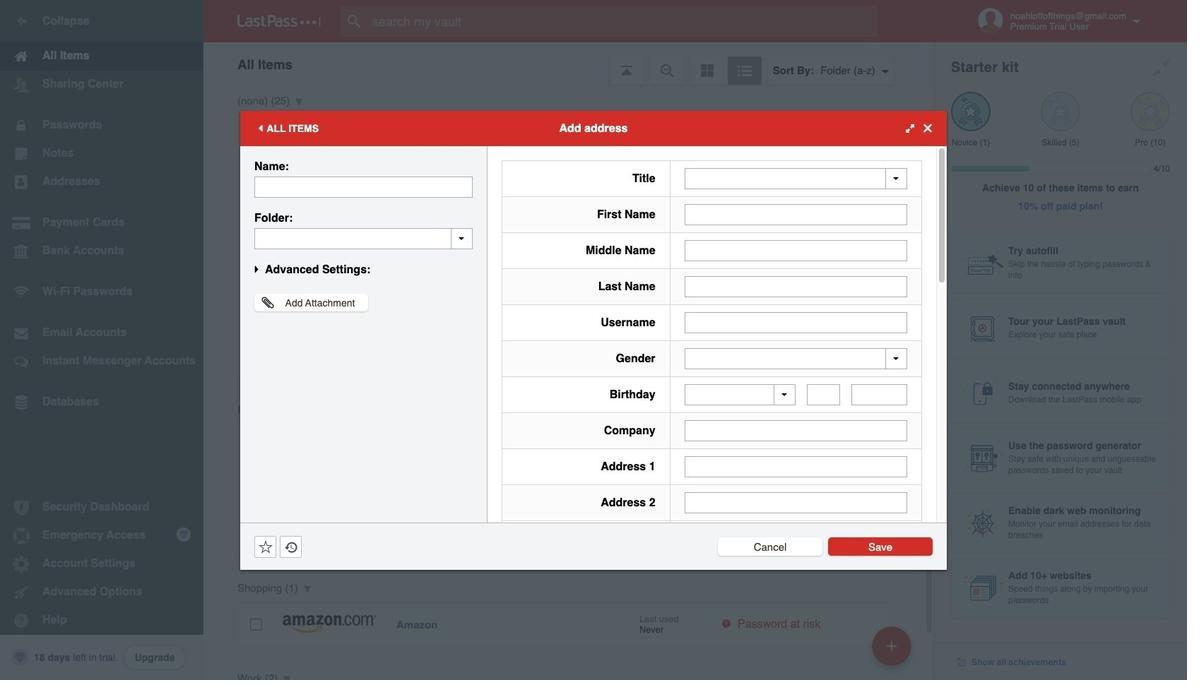 Task type: describe. For each thing, give the bounding box(es) containing it.
lastpass image
[[237, 15, 321, 28]]

vault options navigation
[[204, 42, 934, 85]]

new item image
[[887, 641, 897, 651]]

main navigation navigation
[[0, 0, 204, 681]]



Task type: locate. For each thing, give the bounding box(es) containing it.
Search search field
[[341, 6, 905, 37]]

None text field
[[254, 176, 473, 198], [254, 228, 473, 249], [685, 240, 908, 261], [685, 276, 908, 297], [807, 385, 841, 406], [852, 385, 908, 406], [685, 421, 908, 442], [254, 176, 473, 198], [254, 228, 473, 249], [685, 240, 908, 261], [685, 276, 908, 297], [807, 385, 841, 406], [852, 385, 908, 406], [685, 421, 908, 442]]

dialog
[[240, 111, 947, 681]]

None text field
[[685, 204, 908, 225], [685, 312, 908, 333], [685, 457, 908, 478], [685, 493, 908, 514], [685, 204, 908, 225], [685, 312, 908, 333], [685, 457, 908, 478], [685, 493, 908, 514]]

search my vault text field
[[341, 6, 905, 37]]

new item navigation
[[867, 623, 920, 681]]



